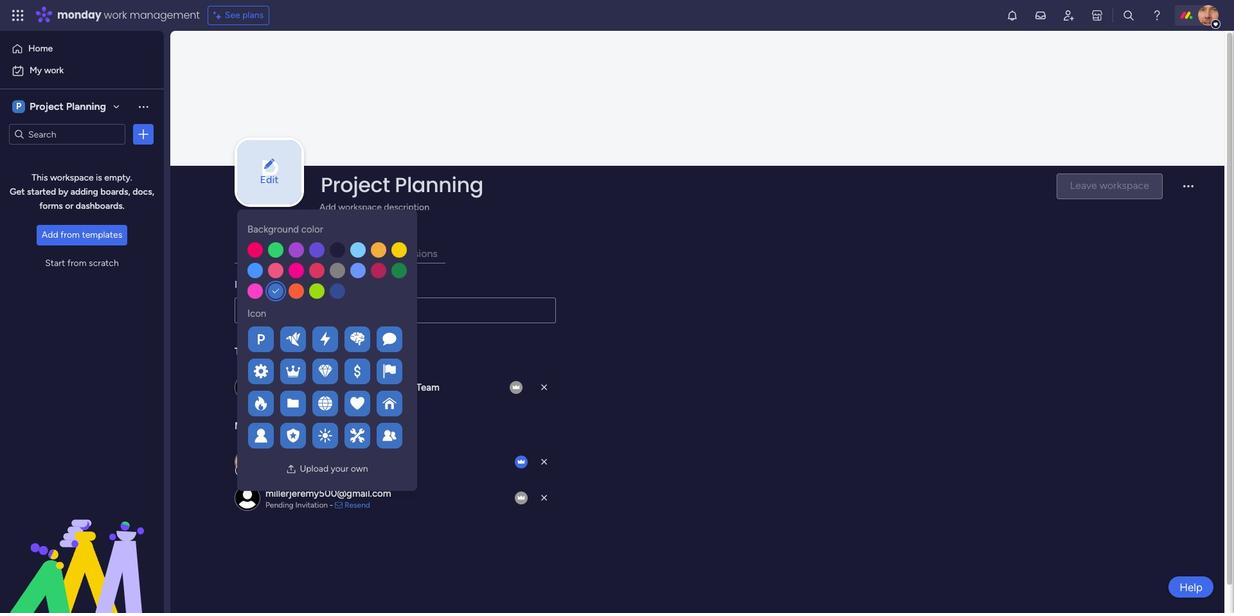 Task type: vqa. For each thing, say whether or not it's contained in the screenshot.
work for My
yes



Task type: locate. For each thing, give the bounding box(es) containing it.
start from scratch button
[[37, 253, 127, 274]]

search everything image
[[1122, 9, 1135, 22]]

work right 'my'
[[44, 65, 64, 76]]

workspace up by
[[50, 172, 94, 183]]

home
[[28, 43, 53, 54]]

0 vertical spatial project
[[30, 100, 64, 112]]

by
[[58, 186, 68, 197]]

team
[[416, 382, 440, 393]]

forms
[[39, 200, 63, 211]]

1 horizontal spatial project planning
[[321, 170, 483, 199]]

members
[[262, 278, 305, 290]]

background
[[247, 224, 299, 235]]

1 vertical spatial work
[[44, 65, 64, 76]]

my work
[[30, 65, 64, 76]]

members for members / 2
[[235, 420, 278, 432]]

own
[[351, 463, 368, 474]]

edit button
[[237, 140, 301, 204]]

adding
[[70, 186, 98, 197]]

0 vertical spatial workspace
[[50, 172, 94, 183]]

members up the to
[[325, 247, 368, 260]]

project
[[30, 100, 64, 112], [321, 170, 390, 199]]

0 horizontal spatial or
[[65, 200, 73, 211]]

0 horizontal spatial project planning
[[30, 100, 106, 112]]

workspace for this
[[50, 172, 94, 183]]

see
[[225, 10, 240, 21]]

workspace inside this workspace is empty. get started by adding boards, docs, forms or dashboards.
[[50, 172, 94, 183]]

new crown image
[[510, 381, 523, 394], [515, 456, 528, 469]]

plans
[[242, 10, 264, 21]]

1 vertical spatial project
[[321, 170, 390, 199]]

is
[[96, 172, 102, 183]]

james
[[265, 456, 294, 468]]

0 horizontal spatial project
[[30, 100, 64, 112]]

from inside add from templates button
[[60, 229, 80, 240]]

james peterson
[[265, 456, 335, 468]]

icon
[[247, 308, 266, 319]]

templates
[[82, 229, 122, 240]]

see plans
[[225, 10, 264, 21]]

1 vertical spatial workspace
[[338, 202, 382, 213]]

0 vertical spatial or
[[65, 200, 73, 211]]

0 vertical spatial p
[[16, 101, 21, 112]]

1 vertical spatial add
[[42, 229, 58, 240]]

lottie animation element
[[0, 483, 164, 613]]

project right workspace icon
[[30, 100, 64, 112]]

pending
[[265, 501, 294, 510]]

0 vertical spatial project planning
[[30, 100, 106, 112]]

work inside option
[[44, 65, 64, 76]]

1 vertical spatial new crown image
[[515, 456, 528, 469]]

members for members
[[325, 247, 368, 260]]

members / 2
[[235, 420, 298, 432]]

edit button
[[237, 140, 301, 204]]

0 vertical spatial members
[[325, 247, 368, 260]]

project planning
[[30, 100, 106, 112], [321, 170, 483, 199]]

project planning up description
[[321, 170, 483, 199]]

add from templates button
[[37, 225, 127, 245]]

workspace up invite members to workspace text box
[[362, 278, 411, 290]]

members left 2
[[235, 420, 278, 432]]

work for my
[[44, 65, 64, 76]]

1 horizontal spatial members
[[325, 247, 368, 260]]

0 vertical spatial add
[[319, 202, 336, 213]]

add up color
[[319, 202, 336, 213]]

workspace left description
[[338, 202, 382, 213]]

add
[[319, 202, 336, 213], [42, 229, 58, 240]]

members
[[325, 247, 368, 260], [235, 420, 278, 432]]

1 vertical spatial from
[[67, 257, 87, 268]]

0 vertical spatial new crown image
[[510, 381, 523, 394]]

pending invitation -
[[265, 501, 335, 510]]

/ left 2
[[283, 420, 287, 432]]

boards,
[[100, 186, 130, 197]]

planning up description
[[395, 170, 483, 199]]

0 horizontal spatial planning
[[66, 100, 106, 112]]

0 horizontal spatial /
[[269, 345, 274, 357]]

v2 edit image
[[264, 157, 274, 172]]

notifications image
[[1006, 9, 1019, 22]]

millerjeremy500@gmail.com
[[265, 488, 391, 499]]

work right monday
[[104, 8, 127, 22]]

1 vertical spatial /
[[283, 420, 287, 432]]

management
[[130, 8, 200, 22]]

workspace for add
[[338, 202, 382, 213]]

planning
[[66, 100, 106, 112], [395, 170, 483, 199]]

0 vertical spatial /
[[269, 345, 274, 357]]

from up start from scratch on the left top of page
[[60, 229, 80, 240]]

Invite members to workspace text field
[[235, 298, 556, 323]]

1 vertical spatial project planning
[[321, 170, 483, 199]]

or down by
[[65, 200, 73, 211]]

from for start
[[67, 257, 87, 268]]

home link
[[8, 39, 156, 59]]

project up the add workspace description
[[321, 170, 390, 199]]

from inside start from scratch button
[[67, 257, 87, 268]]

teams
[[235, 345, 264, 357]]

1 horizontal spatial p
[[257, 331, 265, 348]]

/
[[269, 345, 274, 357], [283, 420, 287, 432]]

0 horizontal spatial p
[[16, 101, 21, 112]]

from right start
[[67, 257, 87, 268]]

1
[[279, 345, 283, 357]]

workspace options image
[[137, 100, 150, 113]]

work
[[104, 8, 127, 22], [44, 65, 64, 76]]

planning up search in workspace field
[[66, 100, 106, 112]]

1 vertical spatial members
[[235, 420, 278, 432]]

invite members or teams to workspace
[[235, 278, 411, 290]]

upload your own
[[300, 463, 368, 474]]

or
[[65, 200, 73, 211], [308, 278, 317, 290]]

1 horizontal spatial or
[[308, 278, 317, 290]]

add inside add from templates button
[[42, 229, 58, 240]]

edit
[[260, 173, 279, 186]]

1 horizontal spatial /
[[283, 420, 287, 432]]

None text field
[[235, 298, 556, 323]]

0 horizontal spatial members
[[235, 420, 278, 432]]

teams
[[319, 278, 347, 290]]

permissions
[[383, 247, 438, 260]]

my work link
[[8, 60, 156, 81]]

project planning up search in workspace field
[[30, 100, 106, 112]]

0 horizontal spatial add
[[42, 229, 58, 240]]

or left teams
[[308, 278, 317, 290]]

0 vertical spatial planning
[[66, 100, 106, 112]]

1 horizontal spatial add
[[319, 202, 336, 213]]

0 vertical spatial from
[[60, 229, 80, 240]]

p
[[16, 101, 21, 112], [257, 331, 265, 348]]

0 vertical spatial work
[[104, 8, 127, 22]]

from
[[60, 229, 80, 240], [67, 257, 87, 268]]

workspace
[[50, 172, 94, 183], [338, 202, 382, 213], [362, 278, 411, 290]]

/ for members
[[283, 420, 287, 432]]

1 vertical spatial planning
[[395, 170, 483, 199]]

/ left 1
[[269, 345, 274, 357]]

add for add from templates
[[42, 229, 58, 240]]

your
[[331, 463, 349, 474]]

0 horizontal spatial work
[[44, 65, 64, 76]]

add workspace description
[[319, 202, 429, 213]]

help image
[[1151, 9, 1163, 22]]

1 horizontal spatial work
[[104, 8, 127, 22]]

add up start
[[42, 229, 58, 240]]

add for add workspace description
[[319, 202, 336, 213]]



Task type: describe. For each thing, give the bounding box(es) containing it.
envelope o image
[[335, 501, 343, 509]]

options image
[[137, 128, 150, 141]]

recent
[[242, 247, 275, 260]]

1 horizontal spatial project
[[321, 170, 390, 199]]

help
[[1180, 581, 1203, 594]]

monday
[[57, 8, 101, 22]]

new crown image
[[515, 492, 528, 505]]

invite
[[235, 278, 260, 290]]

to
[[350, 278, 360, 290]]

p inside icon
[[16, 101, 21, 112]]

everyone at james.peterson1902's team
[[265, 382, 440, 393]]

monday marketplace image
[[1091, 9, 1104, 22]]

docs,
[[133, 186, 154, 197]]

description
[[384, 202, 429, 213]]

1 horizontal spatial planning
[[395, 170, 483, 199]]

background color
[[247, 224, 323, 235]]

work for monday
[[104, 8, 127, 22]]

photo icon image
[[286, 464, 297, 474]]

v2 ellipsis image
[[1183, 185, 1194, 196]]

at
[[309, 382, 317, 393]]

millerjeremy500@gmail.com link
[[265, 488, 391, 499]]

2 vertical spatial workspace
[[362, 278, 411, 290]]

invitation
[[295, 501, 328, 510]]

james.peterson1902's
[[320, 382, 414, 393]]

help button
[[1169, 577, 1214, 598]]

resend link
[[345, 501, 370, 510]]

resend
[[345, 501, 370, 510]]

Project Planning field
[[318, 170, 1046, 199]]

project inside workspace selection element
[[30, 100, 64, 112]]

start from scratch
[[45, 257, 119, 268]]

from for add
[[60, 229, 80, 240]]

workspace selection element
[[12, 99, 108, 114]]

or inside this workspace is empty. get started by adding boards, docs, forms or dashboards.
[[65, 200, 73, 211]]

james peterson link
[[265, 456, 335, 468]]

Search in workspace field
[[27, 127, 107, 142]]

upload your own button
[[281, 459, 373, 480]]

teams / 1
[[235, 345, 283, 357]]

recent boards
[[242, 247, 309, 260]]

color
[[301, 224, 323, 235]]

my work option
[[8, 60, 156, 81]]

get
[[10, 186, 25, 197]]

planning inside workspace selection element
[[66, 100, 106, 112]]

update feed image
[[1034, 9, 1047, 22]]

my
[[30, 65, 42, 76]]

/ for teams
[[269, 345, 274, 357]]

1 vertical spatial p
[[257, 331, 265, 348]]

started
[[27, 186, 56, 197]]

dashboards.
[[76, 200, 125, 211]]

lottie animation image
[[0, 483, 164, 613]]

upload
[[300, 463, 329, 474]]

1 vertical spatial or
[[308, 278, 317, 290]]

invite members image
[[1063, 9, 1075, 22]]

empty.
[[104, 172, 132, 183]]

this
[[32, 172, 48, 183]]

scratch
[[89, 257, 119, 268]]

see plans button
[[207, 6, 269, 25]]

monday work management
[[57, 8, 200, 22]]

add from templates
[[42, 229, 122, 240]]

james peterson image
[[1198, 5, 1219, 26]]

this workspace is empty. get started by adding boards, docs, forms or dashboards.
[[10, 172, 154, 211]]

everyone
[[265, 382, 306, 393]]

peterson
[[296, 456, 335, 468]]

boards
[[278, 247, 309, 260]]

2
[[292, 420, 298, 432]]

workspace image
[[12, 100, 25, 114]]

-
[[330, 501, 333, 510]]

start
[[45, 257, 65, 268]]

project planning inside workspace selection element
[[30, 100, 106, 112]]

select product image
[[12, 9, 24, 22]]

home option
[[8, 39, 156, 59]]



